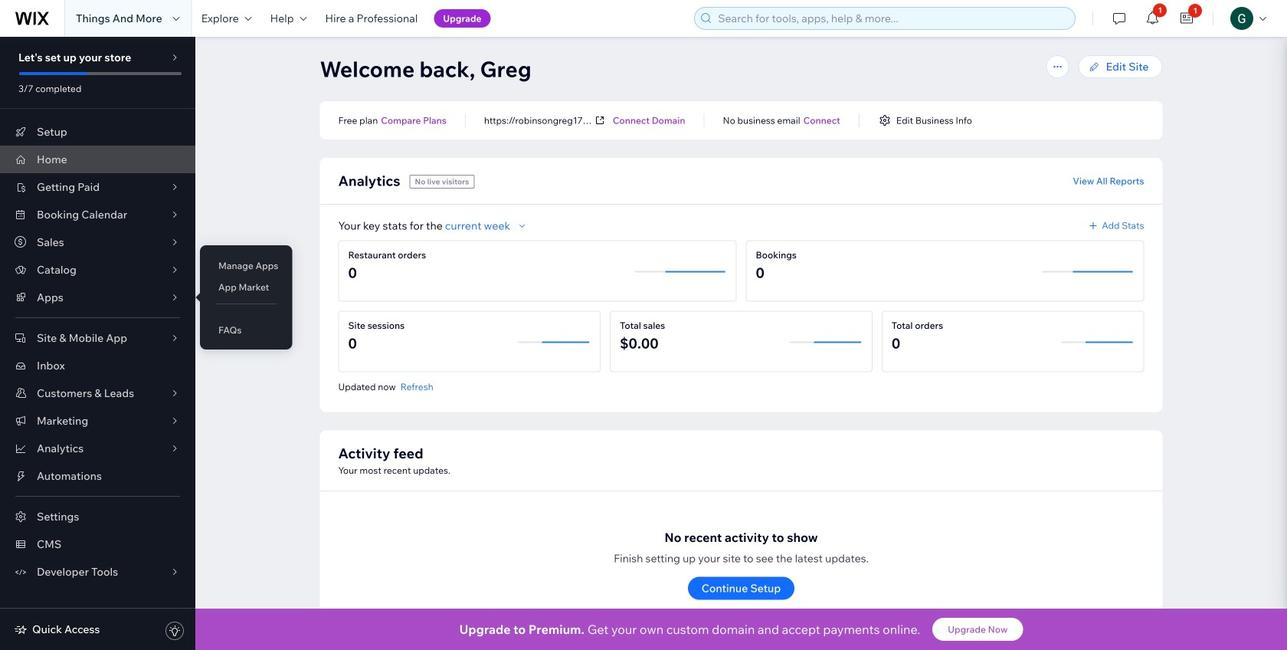 Task type: describe. For each thing, give the bounding box(es) containing it.
sidebar element
[[0, 37, 195, 650]]

Search for tools, apps, help & more... field
[[714, 8, 1071, 29]]



Task type: vqa. For each thing, say whether or not it's contained in the screenshot.
Site All
no



